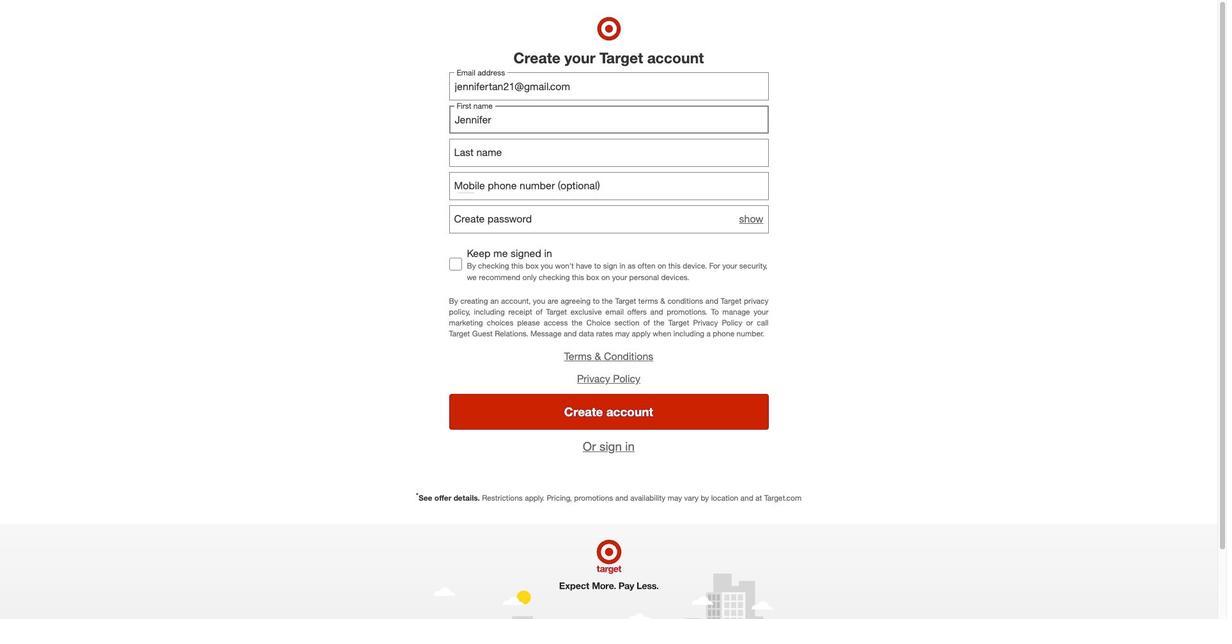 Task type: vqa. For each thing, say whether or not it's contained in the screenshot.
LA Sunset
no



Task type: describe. For each thing, give the bounding box(es) containing it.
us members only. image
[[457, 178, 475, 195]]



Task type: locate. For each thing, give the bounding box(es) containing it.
None telephone field
[[449, 172, 769, 200]]

None text field
[[449, 72, 769, 100], [449, 105, 769, 133], [449, 72, 769, 100], [449, 105, 769, 133]]

None checkbox
[[449, 258, 462, 271]]

None password field
[[449, 205, 769, 233]]

None text field
[[449, 139, 769, 167]]

target: expect more. pay less. image
[[429, 524, 789, 619]]



